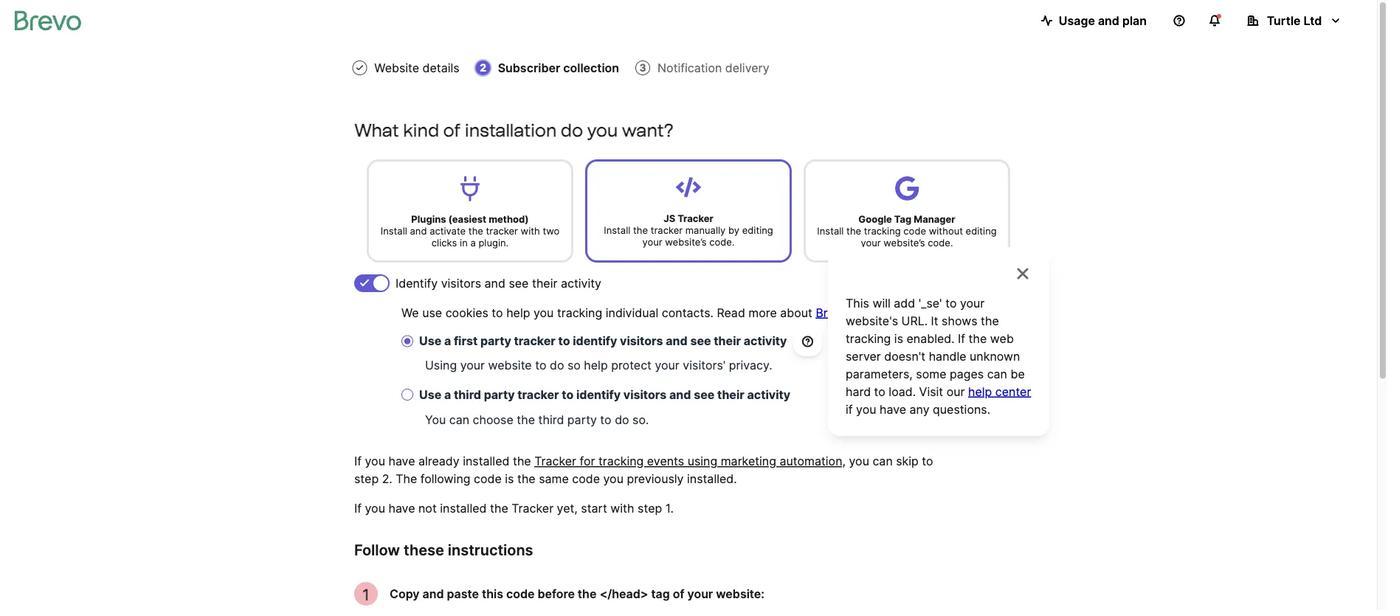 Task type: describe. For each thing, give the bounding box(es) containing it.
tracker inside js tracker install the tracker manually by editing your website's code.
[[678, 213, 713, 224]]

tracker for tracking events using marketing automation, link
[[534, 453, 846, 471]]

brevo trackers
[[816, 306, 896, 320]]

activity for use a third party tracker to identify visitors and see their activity
[[747, 388, 790, 402]]

kind
[[403, 119, 439, 141]]

have for if you have already installed the tracker for tracking events using marketing automation,
[[388, 454, 415, 469]]

website's inside google tag manager install the tracking code without editing your website's code.
[[884, 237, 925, 248]]

if
[[846, 402, 853, 417]]

1 vertical spatial of
[[673, 587, 684, 602]]

tag
[[651, 587, 670, 602]]

server
[[846, 349, 881, 363]]

we use cookies to help you tracking individual contacts. read more about
[[401, 306, 812, 320]]

website:
[[716, 587, 764, 602]]

tracker for first
[[514, 334, 556, 348]]

contacts.
[[662, 306, 714, 320]]

before
[[538, 587, 575, 602]]

choose
[[473, 413, 513, 427]]

0 vertical spatial activity
[[561, 276, 601, 290]]

privacy.
[[729, 358, 772, 372]]

what
[[354, 119, 399, 141]]

editing inside js tracker install the tracker manually by editing your website's code.
[[742, 224, 773, 236]]

in
[[460, 237, 468, 248]]

details
[[423, 61, 459, 75]]

we
[[401, 306, 419, 320]]

the inside google tag manager install the tracking code without editing your website's code.
[[846, 225, 861, 237]]

code down "for"
[[572, 472, 600, 486]]

our
[[947, 384, 965, 399]]

can for so.
[[449, 413, 469, 427]]

website
[[374, 61, 419, 75]]

installation
[[465, 119, 557, 141]]

their for use a first party tracker to identify visitors and see their activity
[[714, 334, 741, 348]]

have inside help center if you have any questions.
[[880, 402, 906, 417]]

to down use a third party tracker to identify visitors and see their activity
[[600, 413, 611, 427]]

previously
[[627, 472, 684, 486]]

manually
[[685, 224, 726, 236]]

paste
[[447, 587, 479, 602]]

use a third party tracker to identify visitors and see their activity
[[419, 388, 790, 402]]

use a first party tracker to identify visitors and see their activity
[[419, 334, 787, 348]]

so
[[567, 358, 581, 372]]

1 vertical spatial help
[[584, 358, 608, 372]]

turtle ltd
[[1267, 13, 1322, 28]]

you left "want?"
[[587, 119, 618, 141]]

do for installation
[[561, 119, 583, 141]]

and down the 'visitors''
[[669, 388, 691, 402]]

2.
[[382, 472, 392, 486]]

your inside this will add '_se' to your website's url. it shows the tracking is enabled. if the web server doesn't handle unknown parameters, some pages can be hard to load. visit our
[[960, 296, 985, 310]]

this
[[846, 296, 869, 310]]

2 vertical spatial party
[[567, 413, 597, 427]]

is inside this will add '_se' to your website's url. it shows the tracking is enabled. if the web server doesn't handle unknown parameters, some pages can be hard to load. visit our
[[894, 331, 903, 346]]

this will add '_se' to your website's url. it shows the tracking is enabled. if the web server doesn't handle unknown parameters, some pages can be hard to load. visit our
[[846, 296, 1025, 399]]

follow these instructions
[[354, 541, 533, 559]]

the left the web
[[969, 331, 987, 346]]

you up 2.
[[365, 454, 385, 469]]

install inside js tracker install the tracker manually by editing your website's code.
[[604, 224, 630, 236]]

'_se'
[[918, 296, 942, 310]]

turtle ltd button
[[1235, 6, 1353, 35]]

(easiest
[[448, 213, 486, 225]]

editing inside google tag manager install the tracking code without editing your website's code.
[[966, 225, 997, 237]]

their for use a third party tracker to identify visitors and see their activity
[[717, 388, 744, 402]]

if inside this will add '_se' to your website's url. it shows the tracking is enabled. if the web server doesn't handle unknown parameters, some pages can be hard to load. visit our
[[958, 331, 965, 346]]

the inside js tracker install the tracker manually by editing your website's code.
[[633, 224, 648, 236]]

tracker for install
[[651, 224, 683, 236]]

website details button
[[351, 59, 462, 77]]

use for use a third party tracker to identify visitors and see their activity
[[419, 388, 441, 402]]

be
[[1011, 367, 1025, 381]]

is inside you can skip to step 2. the following code is the same code you previously installed.
[[505, 472, 514, 486]]

visitors for use a third party tracker to identify visitors and see their activity
[[623, 388, 667, 402]]

installed for not
[[440, 502, 487, 516]]

to up 'shows' at bottom
[[945, 296, 957, 310]]

help center link
[[968, 384, 1031, 399]]

install for install and activate the tracker with two clicks in a plugin.
[[381, 225, 407, 237]]

events
[[647, 454, 684, 469]]

website's inside js tracker install the tracker manually by editing your website's code.
[[665, 236, 707, 248]]

parameters,
[[846, 367, 913, 381]]

google
[[858, 213, 892, 225]]

code up if you have not installed the tracker yet, start with step 1.
[[474, 472, 502, 486]]

usage and plan button
[[1029, 6, 1159, 35]]

not
[[418, 502, 437, 516]]

ltd
[[1304, 13, 1322, 28]]

js
[[664, 213, 675, 224]]

step inside you can skip to step 2. the following code is the same code you previously installed.
[[354, 472, 379, 486]]

subscriber
[[498, 61, 560, 75]]

2 vertical spatial do
[[615, 413, 629, 427]]

without
[[929, 225, 963, 237]]

your right tag
[[687, 587, 713, 602]]

the up the web
[[981, 314, 999, 328]]

web
[[990, 331, 1014, 346]]

to inside you can skip to step 2. the following code is the same code you previously installed.
[[922, 454, 933, 469]]

and down contacts.
[[666, 334, 688, 348]]

start
[[581, 502, 607, 516]]

visitors'
[[683, 358, 726, 372]]

your inside js tracker install the tracker manually by editing your website's code.
[[642, 236, 662, 248]]

it
[[931, 314, 938, 328]]

shows
[[942, 314, 977, 328]]

js tracker install the tracker manually by editing your website's code.
[[604, 213, 773, 248]]

0 horizontal spatial third
[[454, 388, 481, 402]]

the down you can choose the third party to do so.
[[513, 454, 531, 469]]

to right website
[[535, 358, 546, 372]]

code inside google tag manager install the tracking code without editing your website's code.
[[903, 225, 926, 237]]

want?
[[622, 119, 674, 141]]

enabled.
[[907, 331, 955, 346]]

and right copy
[[422, 587, 444, 602]]

tracker for third
[[518, 388, 559, 402]]

using
[[687, 454, 717, 469]]

will
[[873, 296, 891, 310]]

1 vertical spatial step
[[638, 502, 662, 516]]

you down identify visitors and see their activity
[[533, 306, 554, 320]]

party for first
[[480, 334, 511, 348]]

hard
[[846, 384, 871, 399]]

individual
[[606, 306, 659, 320]]

read
[[717, 306, 745, 320]]

to up so
[[558, 334, 570, 348]]

installed.
[[687, 472, 737, 486]]

more
[[748, 306, 777, 320]]

doesn't
[[884, 349, 925, 363]]

you inside help center if you have any questions.
[[856, 402, 876, 417]]

using your website to do so help protect your visitors' privacy.
[[425, 358, 772, 372]]

identify for first
[[573, 334, 617, 348]]

website's
[[846, 314, 898, 328]]

turtle
[[1267, 13, 1301, 28]]

tracker for with
[[512, 502, 554, 516]]

pages
[[950, 367, 984, 381]]

your inside google tag manager install the tracking code without editing your website's code.
[[861, 237, 881, 248]]



Task type: vqa. For each thing, say whether or not it's contained in the screenshot.
looking
no



Task type: locate. For each thing, give the bounding box(es) containing it.
tracker down the method)
[[486, 225, 518, 237]]

marketing
[[721, 454, 776, 469]]

1 use from the top
[[419, 334, 441, 348]]

1 vertical spatial party
[[484, 388, 515, 402]]

0 vertical spatial tracker
[[678, 213, 713, 224]]

0 horizontal spatial install
[[381, 225, 407, 237]]

0 vertical spatial with
[[521, 225, 540, 237]]

and inside "button"
[[1098, 13, 1119, 28]]

cookies
[[445, 306, 488, 320]]

activity down privacy.
[[747, 388, 790, 402]]

installed for already
[[463, 454, 509, 469]]

automation,
[[780, 454, 846, 469]]

already
[[418, 454, 460, 469]]

step
[[354, 472, 379, 486], [638, 502, 662, 516]]

0 horizontal spatial editing
[[742, 224, 773, 236]]

tracker up you can choose the third party to do so.
[[518, 388, 559, 402]]

you
[[425, 413, 446, 427]]

tracker inside js tracker install the tracker manually by editing your website's code.
[[651, 224, 683, 236]]

following
[[420, 472, 470, 486]]

the up instructions
[[490, 502, 508, 516]]

is
[[894, 331, 903, 346], [505, 472, 514, 486]]

0 horizontal spatial can
[[449, 413, 469, 427]]

do
[[561, 119, 583, 141], [550, 358, 564, 372], [615, 413, 629, 427]]

visitors up cookies
[[441, 276, 481, 290]]

website
[[488, 358, 532, 372]]

1 vertical spatial do
[[550, 358, 564, 372]]

to down so
[[562, 388, 574, 402]]

have
[[880, 402, 906, 417], [388, 454, 415, 469], [388, 502, 415, 516]]

2
[[480, 62, 486, 74]]

a for first
[[444, 334, 451, 348]]

party up website
[[480, 334, 511, 348]]

1 vertical spatial with
[[610, 502, 634, 516]]

your down the google
[[861, 237, 881, 248]]

the left manually
[[633, 224, 648, 236]]

visitors up protect
[[620, 334, 663, 348]]

dialog containing this will add '_se' to your website's url. it shows the tracking is enabled. if the web server doesn't handle unknown parameters, some pages can be hard to load. visit our
[[828, 247, 1049, 436]]

2 vertical spatial help
[[968, 384, 992, 399]]

use up using
[[419, 334, 441, 348]]

their down privacy.
[[717, 388, 744, 402]]

visit
[[919, 384, 943, 399]]

identify
[[396, 276, 438, 290]]

1.
[[665, 502, 674, 516]]

a left first
[[444, 334, 451, 348]]

code. inside js tracker install the tracker manually by editing your website's code.
[[709, 236, 735, 248]]

Identify visitors and see their activity checkbox
[[354, 275, 390, 292]]

with inside plugins (easiest method) install and activate the tracker with two clicks in a plugin.
[[521, 225, 540, 237]]

see for use a third party tracker to identify visitors and see their activity
[[694, 388, 715, 402]]

clicks
[[432, 237, 457, 248]]

1 vertical spatial use
[[419, 388, 441, 402]]

tracker inside plugins (easiest method) install and activate the tracker with two clicks in a plugin.
[[486, 225, 518, 237]]

0 vertical spatial a
[[470, 237, 476, 248]]

of right tag
[[673, 587, 684, 602]]

plan
[[1122, 13, 1147, 28]]

load.
[[889, 384, 916, 399]]

the right before
[[578, 587, 597, 602]]

see down the 'visitors''
[[694, 388, 715, 402]]

tracking
[[864, 225, 901, 237], [557, 306, 602, 320], [846, 331, 891, 346], [598, 454, 644, 469]]

1 horizontal spatial step
[[638, 502, 662, 516]]

you can choose the third party to do so.
[[425, 413, 649, 427]]

identify for third
[[576, 388, 621, 402]]

a right in
[[470, 237, 476, 248]]

0 vertical spatial of
[[443, 119, 461, 141]]

party up choose
[[484, 388, 515, 402]]

visitors for use a first party tracker to identify visitors and see their activity
[[620, 334, 663, 348]]

about
[[780, 306, 812, 320]]

and down plugin.
[[485, 276, 505, 290]]

any
[[910, 402, 929, 417]]

0 vertical spatial do
[[561, 119, 583, 141]]

1 vertical spatial can
[[449, 413, 469, 427]]

your
[[642, 236, 662, 248], [861, 237, 881, 248], [960, 296, 985, 310], [460, 358, 485, 372], [655, 358, 680, 372], [687, 587, 713, 602]]

install for install the tracking code without editing your website's code.
[[817, 225, 844, 237]]

copy
[[390, 587, 420, 602]]

1 vertical spatial visitors
[[620, 334, 663, 348]]

0 vertical spatial visitors
[[441, 276, 481, 290]]

0 vertical spatial can
[[987, 367, 1007, 381]]

can for code
[[873, 454, 893, 469]]

tracker up website
[[514, 334, 556, 348]]

tracking inside google tag manager install the tracking code without editing your website's code.
[[864, 225, 901, 237]]

tracking down website's on the right bottom of the page
[[846, 331, 891, 346]]

1 vertical spatial their
[[714, 334, 741, 348]]

have for if you have not installed the tracker yet, start with step 1.
[[388, 502, 415, 516]]

0 horizontal spatial help
[[506, 306, 530, 320]]

your down first
[[460, 358, 485, 372]]

1 vertical spatial tracker
[[534, 454, 576, 469]]

2 vertical spatial if
[[354, 502, 362, 516]]

do for to
[[550, 358, 564, 372]]

help down identify visitors and see their activity
[[506, 306, 530, 320]]

activity up privacy.
[[744, 334, 787, 348]]

of right kind
[[443, 119, 461, 141]]

see up the 'visitors''
[[690, 334, 711, 348]]

see for use a first party tracker to identify visitors and see their activity
[[690, 334, 711, 348]]

1 horizontal spatial third
[[538, 413, 564, 427]]

notification
[[658, 61, 722, 75]]

of
[[443, 119, 461, 141], [673, 587, 684, 602]]

</head>
[[599, 587, 648, 602]]

the down (easiest
[[468, 225, 483, 237]]

2 vertical spatial tracker
[[512, 502, 554, 516]]

see down the method)
[[509, 276, 529, 290]]

help down pages
[[968, 384, 992, 399]]

the inside you can skip to step 2. the following code is the same code you previously installed.
[[517, 472, 535, 486]]

0 horizontal spatial step
[[354, 472, 379, 486]]

0 horizontal spatial code.
[[709, 236, 735, 248]]

2 horizontal spatial can
[[987, 367, 1007, 381]]

their down two
[[532, 276, 557, 290]]

tag
[[894, 213, 912, 225]]

your up 'shows' at bottom
[[960, 296, 985, 310]]

so.
[[632, 413, 649, 427]]

2 vertical spatial have
[[388, 502, 415, 516]]

step left 2.
[[354, 472, 379, 486]]

0 horizontal spatial website's
[[665, 236, 707, 248]]

a inside plugins (easiest method) install and activate the tracker with two clicks in a plugin.
[[470, 237, 476, 248]]

2 vertical spatial visitors
[[623, 388, 667, 402]]

tracker for events
[[534, 454, 576, 469]]

0 vertical spatial help
[[506, 306, 530, 320]]

handle
[[929, 349, 966, 363]]

help inside help center if you have any questions.
[[968, 384, 992, 399]]

brevo
[[816, 306, 848, 320]]

0 vertical spatial their
[[532, 276, 557, 290]]

code. down the "without"
[[928, 237, 953, 248]]

if for if you have not installed the tracker yet, start with step 1.
[[354, 502, 362, 516]]

to down identify visitors and see their activity
[[492, 306, 503, 320]]

0 vertical spatial have
[[880, 402, 906, 417]]

install inside plugins (easiest method) install and activate the tracker with two clicks in a plugin.
[[381, 225, 407, 237]]

tracking right "for"
[[598, 454, 644, 469]]

these
[[404, 541, 444, 559]]

and inside plugins (easiest method) install and activate the tracker with two clicks in a plugin.
[[410, 225, 427, 237]]

3
[[639, 62, 646, 74]]

tracking up use a first party tracker to identify visitors and see their activity
[[557, 306, 602, 320]]

can inside this will add '_se' to your website's url. it shows the tracking is enabled. if the web server doesn't handle unknown parameters, some pages can be hard to load. visit our
[[987, 367, 1007, 381]]

brevo trackers link
[[816, 305, 908, 320]]

identify down using your website to do so help protect your visitors' privacy.
[[576, 388, 621, 402]]

1 horizontal spatial website's
[[884, 237, 925, 248]]

party
[[480, 334, 511, 348], [484, 388, 515, 402], [567, 413, 597, 427]]

0 vertical spatial use
[[419, 334, 441, 348]]

for
[[580, 454, 595, 469]]

1 vertical spatial third
[[538, 413, 564, 427]]

code. down "by"
[[709, 236, 735, 248]]

plugins (easiest method) install and activate the tracker with two clicks in a plugin.
[[381, 213, 560, 248]]

1 horizontal spatial editing
[[966, 225, 997, 237]]

center
[[995, 384, 1031, 399]]

help center if you have any questions.
[[846, 384, 1031, 417]]

1 vertical spatial see
[[690, 334, 711, 348]]

skip
[[896, 454, 919, 469]]

to down parameters,
[[874, 384, 885, 399]]

the
[[633, 224, 648, 236], [468, 225, 483, 237], [846, 225, 861, 237], [981, 314, 999, 328], [969, 331, 987, 346], [517, 413, 535, 427], [513, 454, 531, 469], [517, 472, 535, 486], [490, 502, 508, 516], [578, 587, 597, 602]]

1 horizontal spatial is
[[894, 331, 903, 346]]

help right so
[[584, 358, 608, 372]]

code down tag
[[903, 225, 926, 237]]

same
[[539, 472, 569, 486]]

2 vertical spatial their
[[717, 388, 744, 402]]

1 vertical spatial is
[[505, 472, 514, 486]]

0 vertical spatial party
[[480, 334, 511, 348]]

1 horizontal spatial with
[[610, 502, 634, 516]]

1 vertical spatial identify
[[576, 388, 621, 402]]

1 horizontal spatial can
[[873, 454, 893, 469]]

2 vertical spatial can
[[873, 454, 893, 469]]

activate
[[430, 225, 466, 237]]

website's down manually
[[665, 236, 707, 248]]

editing right "by"
[[742, 224, 773, 236]]

0 vertical spatial step
[[354, 472, 379, 486]]

third up choose
[[454, 388, 481, 402]]

do left so.
[[615, 413, 629, 427]]

use for use a first party tracker to identify visitors and see their activity
[[419, 334, 441, 348]]

0 horizontal spatial is
[[505, 472, 514, 486]]

have left not
[[388, 502, 415, 516]]

party for third
[[484, 388, 515, 402]]

0 vertical spatial installed
[[463, 454, 509, 469]]

editing right the "without"
[[966, 225, 997, 237]]

2 vertical spatial a
[[444, 388, 451, 402]]

1 vertical spatial if
[[354, 454, 362, 469]]

with left two
[[521, 225, 540, 237]]

with right "start"
[[610, 502, 634, 516]]

url.
[[901, 314, 928, 328]]

their down 'read'
[[714, 334, 741, 348]]

you down if you have already installed the tracker for tracking events using marketing automation,
[[603, 472, 624, 486]]

this
[[482, 587, 503, 602]]

step left "1."
[[638, 502, 662, 516]]

use
[[422, 306, 442, 320]]

is up if you have not installed the tracker yet, start with step 1.
[[505, 472, 514, 486]]

installed down following at the left of page
[[440, 502, 487, 516]]

the left same
[[517, 472, 535, 486]]

with
[[521, 225, 540, 237], [610, 502, 634, 516]]

1 horizontal spatial of
[[673, 587, 684, 602]]

you
[[587, 119, 618, 141], [533, 306, 554, 320], [856, 402, 876, 417], [365, 454, 385, 469], [849, 454, 869, 469], [603, 472, 624, 486], [365, 502, 385, 516]]

your right protect
[[655, 358, 680, 372]]

0 horizontal spatial of
[[443, 119, 461, 141]]

you right automation,
[[849, 454, 869, 469]]

some
[[916, 367, 946, 381]]

0 vertical spatial identify
[[573, 334, 617, 348]]

code right this
[[506, 587, 535, 602]]

manager
[[914, 213, 955, 225]]

install inside google tag manager install the tracking code without editing your website's code.
[[817, 225, 844, 237]]

the right choose
[[517, 413, 535, 427]]

and down plugins
[[410, 225, 427, 237]]

tracker
[[651, 224, 683, 236], [486, 225, 518, 237], [514, 334, 556, 348], [518, 388, 559, 402]]

plugin.
[[478, 237, 509, 248]]

can down 'unknown'
[[987, 367, 1007, 381]]

2 horizontal spatial help
[[968, 384, 992, 399]]

to right skip
[[922, 454, 933, 469]]

website details
[[374, 61, 459, 75]]

dialog
[[828, 247, 1049, 436]]

delivery
[[725, 61, 769, 75]]

2 vertical spatial see
[[694, 388, 715, 402]]

a for third
[[444, 388, 451, 402]]

0 vertical spatial if
[[958, 331, 965, 346]]

notification delivery
[[658, 61, 769, 75]]

0 vertical spatial third
[[454, 388, 481, 402]]

activity up we use cookies to help you tracking individual contacts. read more about
[[561, 276, 601, 290]]

2 use from the top
[[419, 388, 441, 402]]

use up "you" on the left bottom
[[419, 388, 441, 402]]

the inside plugins (easiest method) install and activate the tracker with two clicks in a plugin.
[[468, 225, 483, 237]]

1 horizontal spatial help
[[584, 358, 608, 372]]

can right "you" on the left bottom
[[449, 413, 469, 427]]

if you have already installed the tracker for tracking events using marketing automation,
[[354, 454, 846, 469]]

0 vertical spatial see
[[509, 276, 529, 290]]

do right installation
[[561, 119, 583, 141]]

1 vertical spatial have
[[388, 454, 415, 469]]

party down use a third party tracker to identify visitors and see their activity
[[567, 413, 597, 427]]

website's down tag
[[884, 237, 925, 248]]

2 horizontal spatial install
[[817, 225, 844, 237]]

visitors
[[441, 276, 481, 290], [620, 334, 663, 348], [623, 388, 667, 402]]

what kind of installation do you want?
[[354, 119, 674, 141]]

unknown
[[970, 349, 1020, 363]]

collection
[[563, 61, 619, 75]]

you down 2.
[[365, 502, 385, 516]]

1 horizontal spatial install
[[604, 224, 630, 236]]

1 horizontal spatial code.
[[928, 237, 953, 248]]

and left plan
[[1098, 13, 1119, 28]]

activity for use a first party tracker to identify visitors and see their activity
[[744, 334, 787, 348]]

do left so
[[550, 358, 564, 372]]

your up individual in the bottom of the page
[[642, 236, 662, 248]]

third right choose
[[538, 413, 564, 427]]

can left skip
[[873, 454, 893, 469]]

installed down choose
[[463, 454, 509, 469]]

tracker up same
[[534, 454, 576, 469]]

if for if you have already installed the tracker for tracking events using marketing automation,
[[354, 454, 362, 469]]

1 vertical spatial a
[[444, 334, 451, 348]]

you can skip to step 2. the following code is the same code you previously installed.
[[354, 454, 933, 486]]

by
[[728, 224, 739, 236]]

trackers
[[851, 306, 896, 320]]

tracker left yet,
[[512, 502, 554, 516]]

google tag manager install the tracking code without editing your website's code.
[[817, 213, 997, 248]]

protect
[[611, 358, 652, 372]]

a up "you" on the left bottom
[[444, 388, 451, 402]]

usage and plan
[[1059, 13, 1147, 28]]

0 horizontal spatial with
[[521, 225, 540, 237]]

the down the google
[[846, 225, 861, 237]]

questions.
[[933, 402, 990, 417]]

2 vertical spatial activity
[[747, 388, 790, 402]]

first
[[454, 334, 478, 348]]

1 vertical spatial installed
[[440, 502, 487, 516]]

have up the the
[[388, 454, 415, 469]]

0 vertical spatial is
[[894, 331, 903, 346]]

have down load.
[[880, 402, 906, 417]]

installed
[[463, 454, 509, 469], [440, 502, 487, 516]]

yet,
[[557, 502, 578, 516]]

instructions
[[448, 541, 533, 559]]

tracking inside this will add '_se' to your website's url. it shows the tracking is enabled. if the web server doesn't handle unknown parameters, some pages can be hard to load. visit our
[[846, 331, 891, 346]]

tracker up manually
[[678, 213, 713, 224]]

install
[[604, 224, 630, 236], [381, 225, 407, 237], [817, 225, 844, 237]]

visitors up so.
[[623, 388, 667, 402]]

1 vertical spatial activity
[[744, 334, 787, 348]]

code. inside google tag manager install the tracking code without editing your website's code.
[[928, 237, 953, 248]]

code
[[903, 225, 926, 237], [474, 472, 502, 486], [572, 472, 600, 486], [506, 587, 535, 602]]

is up doesn't
[[894, 331, 903, 346]]

can inside you can skip to step 2. the following code is the same code you previously installed.
[[873, 454, 893, 469]]

plugins
[[411, 213, 446, 225]]

tracking down the google
[[864, 225, 901, 237]]



